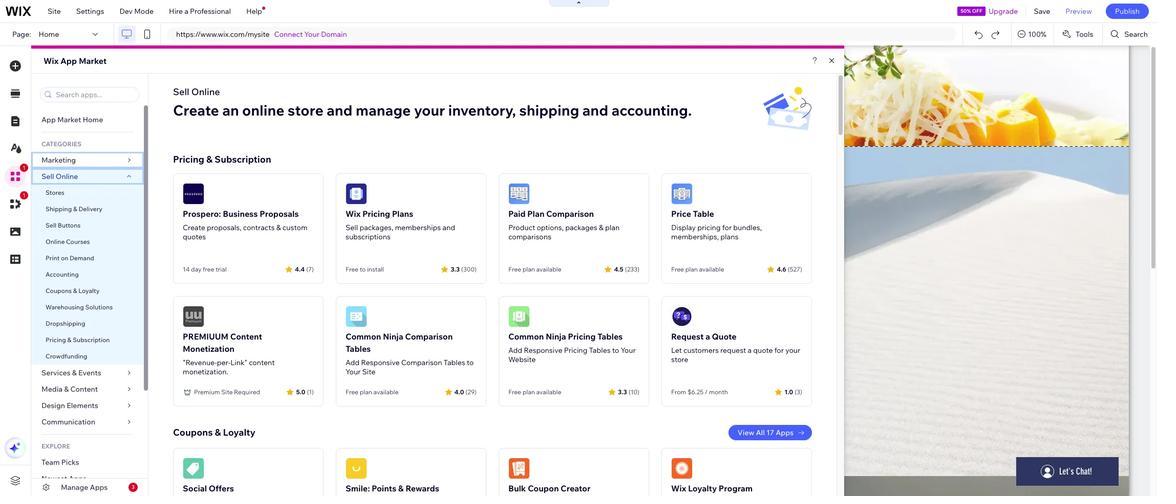 Task type: vqa. For each thing, say whether or not it's contained in the screenshot.
Category Page
no



Task type: locate. For each thing, give the bounding box(es) containing it.
and inside wix pricing plans sell packages, memberships and subscriptions
[[443, 223, 455, 232]]

2 vertical spatial online
[[46, 238, 65, 246]]

sell
[[173, 86, 189, 98], [41, 172, 54, 181], [46, 222, 56, 229], [346, 223, 358, 232]]

wix inside wix pricing plans sell packages, memberships and subscriptions
[[346, 209, 361, 219]]

professional
[[190, 7, 231, 16]]

1 vertical spatial site
[[362, 368, 375, 377]]

0 horizontal spatial site
[[48, 7, 61, 16]]

0 horizontal spatial content
[[70, 385, 98, 394]]

1 horizontal spatial responsive
[[524, 346, 562, 355]]

1 button left "sell online" at the top left of the page
[[5, 164, 28, 187]]

1 ninja from the left
[[383, 332, 403, 342]]

online inside sell online link
[[56, 172, 78, 181]]

ninja inside common ninja comparison tables add responsive comparison tables to your site
[[383, 332, 403, 342]]

2 horizontal spatial to
[[612, 346, 619, 355]]

& inside paid plan comparison product options, packages & plan comparisons
[[599, 223, 604, 232]]

sell inside wix pricing plans sell packages, memberships and subscriptions
[[346, 223, 358, 232]]

to
[[360, 266, 366, 273], [612, 346, 619, 355], [467, 358, 474, 368]]

0 vertical spatial loyalty
[[78, 287, 100, 295]]

communication
[[41, 418, 97, 427]]

sell inside sell online create an online store and manage your inventory, shipping and accounting.
[[173, 86, 189, 98]]

1 horizontal spatial for
[[774, 346, 784, 355]]

3
[[132, 484, 135, 491]]

1 horizontal spatial subscription
[[215, 154, 271, 165]]

1 vertical spatial your
[[621, 346, 636, 355]]

0 horizontal spatial add
[[346, 358, 360, 368]]

0 horizontal spatial wix
[[44, 56, 59, 66]]

crowdfunding link
[[31, 349, 144, 365]]

apps down the picks
[[69, 475, 87, 484]]

comparison inside paid plan comparison product options, packages & plan comparisons
[[546, 209, 594, 219]]

responsive for pricing
[[524, 346, 562, 355]]

(29)
[[466, 388, 477, 396]]

1 horizontal spatial 3.3
[[618, 388, 627, 396]]

your inside common ninja comparison tables add responsive comparison tables to your site
[[346, 368, 361, 377]]

save
[[1034, 7, 1050, 16]]

1.0 (3)
[[785, 388, 802, 396]]

subscription down dropshipping link
[[73, 336, 110, 344]]

common down common ninja comparison tables logo
[[346, 332, 381, 342]]

wix for wix pricing plans sell packages, memberships and subscriptions
[[346, 209, 361, 219]]

1 horizontal spatial to
[[467, 358, 474, 368]]

1 vertical spatial to
[[612, 346, 619, 355]]

1 vertical spatial your
[[786, 346, 800, 355]]

0 horizontal spatial loyalty
[[78, 287, 100, 295]]

a for quote
[[706, 332, 710, 342]]

0 vertical spatial pricing & subscription
[[173, 154, 271, 165]]

settings
[[76, 7, 104, 16]]

0 vertical spatial your
[[414, 101, 445, 119]]

pricing & subscription link
[[31, 332, 144, 349]]

Search apps... field
[[53, 88, 136, 102]]

design elements link
[[31, 398, 144, 414]]

0 horizontal spatial home
[[39, 30, 59, 39]]

3.3 left the (10)
[[618, 388, 627, 396]]

for inside price table display pricing for bundles, memberships, plans
[[722, 223, 732, 232]]

1 vertical spatial store
[[671, 355, 688, 365]]

0 vertical spatial store
[[288, 101, 323, 119]]

1 vertical spatial create
[[183, 223, 205, 232]]

1 horizontal spatial loyalty
[[223, 427, 256, 439]]

hire
[[169, 7, 183, 16]]

subscription down an
[[215, 154, 271, 165]]

1 horizontal spatial store
[[671, 355, 688, 365]]

0 horizontal spatial coupons & loyalty
[[46, 287, 100, 295]]

0 vertical spatial for
[[722, 223, 732, 232]]

monetization
[[183, 344, 234, 354]]

and left "manage"
[[327, 101, 353, 119]]

available for common ninja pricing tables
[[536, 389, 561, 396]]

pricing & subscription down dropshipping link
[[46, 336, 110, 344]]

points
[[372, 484, 396, 494]]

1 horizontal spatial site
[[221, 389, 233, 396]]

market up categories
[[57, 115, 81, 124]]

1 horizontal spatial wix
[[346, 209, 361, 219]]

3.3 left (300)
[[451, 265, 460, 273]]

publish button
[[1106, 4, 1149, 19]]

0 vertical spatial coupons & loyalty
[[46, 287, 100, 295]]

2 vertical spatial wix
[[671, 484, 686, 494]]

online courses
[[46, 238, 90, 246]]

content
[[230, 332, 262, 342], [70, 385, 98, 394]]

store
[[288, 101, 323, 119], [671, 355, 688, 365]]

wix pricing plans logo image
[[346, 183, 367, 205]]

0 horizontal spatial apps
[[69, 475, 87, 484]]

0 vertical spatial 1
[[22, 165, 26, 171]]

apps right the 17
[[776, 429, 794, 438]]

common ninja comparison tables logo image
[[346, 306, 367, 328]]

free right the (1)
[[346, 389, 358, 396]]

0 vertical spatial content
[[230, 332, 262, 342]]

create down prospero:
[[183, 223, 205, 232]]

common inside common ninja comparison tables add responsive comparison tables to your site
[[346, 332, 381, 342]]

request a quote logo image
[[671, 306, 693, 328]]

coupons & loyalty inside "coupons & loyalty" link
[[46, 287, 100, 295]]

website
[[508, 355, 536, 365]]

1 horizontal spatial coupons & loyalty
[[173, 427, 256, 439]]

for inside request a quote let customers request a quote for your store
[[774, 346, 784, 355]]

1 vertical spatial a
[[706, 332, 710, 342]]

to inside common ninja pricing tables add responsive pricing tables to your website
[[612, 346, 619, 355]]

common ninja pricing tables add responsive pricing tables to your website
[[508, 332, 636, 365]]

options,
[[537, 223, 564, 232]]

for right quote
[[774, 346, 784, 355]]

plans
[[392, 209, 413, 219]]

store right online
[[288, 101, 323, 119]]

print on demand
[[46, 254, 94, 262]]

https://www.wix.com/mysite connect your domain
[[176, 30, 347, 39]]

to for common ninja pricing tables
[[612, 346, 619, 355]]

1 left marketing
[[22, 165, 26, 171]]

paid plan comparison logo image
[[508, 183, 530, 205]]

from $6.25 / month
[[671, 389, 728, 396]]

1 vertical spatial 1
[[22, 193, 26, 199]]

and right shipping
[[582, 101, 608, 119]]

0 horizontal spatial your
[[414, 101, 445, 119]]

and for memberships
[[443, 223, 455, 232]]

and for store
[[327, 101, 353, 119]]

delivery
[[79, 205, 102, 213]]

create left an
[[173, 101, 219, 119]]

responsive
[[524, 346, 562, 355], [361, 358, 400, 368]]

0 horizontal spatial 3.3
[[451, 265, 460, 273]]

1 common from the left
[[346, 332, 381, 342]]

your right quote
[[786, 346, 800, 355]]

team picks link
[[31, 455, 144, 471]]

online for sell online
[[56, 172, 78, 181]]

loyalty down required at the bottom left of page
[[223, 427, 256, 439]]

preview
[[1066, 7, 1092, 16]]

1 button left stores
[[5, 191, 28, 215]]

0 horizontal spatial coupons
[[46, 287, 72, 295]]

to left install
[[360, 266, 366, 273]]

creator
[[561, 484, 591, 494]]

store inside sell online create an online store and manage your inventory, shipping and accounting.
[[288, 101, 323, 119]]

common down common ninja pricing tables logo
[[508, 332, 544, 342]]

plan
[[527, 209, 545, 219]]

1 horizontal spatial a
[[706, 332, 710, 342]]

/
[[705, 389, 708, 396]]

0 horizontal spatial responsive
[[361, 358, 400, 368]]

2 common from the left
[[508, 332, 544, 342]]

2 vertical spatial your
[[346, 368, 361, 377]]

your
[[304, 30, 319, 39], [621, 346, 636, 355], [346, 368, 361, 377]]

create inside sell online create an online store and manage your inventory, shipping and accounting.
[[173, 101, 219, 119]]

0 vertical spatial coupons
[[46, 287, 72, 295]]

2 1 button from the top
[[5, 191, 28, 215]]

a
[[184, 7, 188, 16], [706, 332, 710, 342], [748, 346, 752, 355]]

media & content
[[41, 385, 98, 394]]

store inside request a quote let customers request a quote for your store
[[671, 355, 688, 365]]

0 vertical spatial online
[[191, 86, 220, 98]]

1 1 button from the top
[[5, 164, 28, 187]]

free
[[346, 266, 358, 273], [508, 266, 521, 273], [671, 266, 684, 273], [346, 389, 358, 396], [508, 389, 521, 396]]

plans
[[721, 232, 738, 242]]

2 ninja from the left
[[546, 332, 566, 342]]

loyalty inside "coupons & loyalty" link
[[78, 287, 100, 295]]

add down common ninja comparison tables logo
[[346, 358, 360, 368]]

0 horizontal spatial pricing & subscription
[[46, 336, 110, 344]]

1 horizontal spatial common
[[508, 332, 544, 342]]

4.5 (233)
[[614, 265, 640, 273]]

loyalty down accounting link
[[78, 287, 100, 295]]

0 vertical spatial your
[[304, 30, 319, 39]]

program
[[719, 484, 753, 494]]

content up link"
[[230, 332, 262, 342]]

1 vertical spatial content
[[70, 385, 98, 394]]

4.5
[[614, 265, 624, 273]]

common for common ninja pricing tables
[[508, 332, 544, 342]]

plan for common ninja comparison tables
[[360, 389, 372, 396]]

1 vertical spatial add
[[346, 358, 360, 368]]

1 vertical spatial online
[[56, 172, 78, 181]]

a right hire on the top of the page
[[184, 7, 188, 16]]

1 horizontal spatial and
[[443, 223, 455, 232]]

1 vertical spatial 1 button
[[5, 191, 28, 215]]

pricing & subscription up the prospero: business proposals  logo
[[173, 154, 271, 165]]

(300)
[[461, 265, 477, 273]]

0 horizontal spatial subscription
[[73, 336, 110, 344]]

categories
[[41, 140, 81, 148]]

to inside common ninja comparison tables add responsive comparison tables to your site
[[467, 358, 474, 368]]

common
[[346, 332, 381, 342], [508, 332, 544, 342]]

dropshipping link
[[31, 316, 144, 332]]

domain
[[321, 30, 347, 39]]

online inside sell online create an online store and manage your inventory, shipping and accounting.
[[191, 86, 220, 98]]

smile: points & rewards logo image
[[346, 458, 367, 480]]

manage apps
[[61, 483, 108, 493]]

0 vertical spatial create
[[173, 101, 219, 119]]

bulk coupon creator
[[508, 484, 591, 494]]

free left install
[[346, 266, 358, 273]]

0 vertical spatial add
[[508, 346, 522, 355]]

0 vertical spatial responsive
[[524, 346, 562, 355]]

coupons down accounting
[[46, 287, 72, 295]]

0 vertical spatial comparison
[[546, 209, 594, 219]]

smile: points & rewards
[[346, 484, 439, 494]]

online courses link
[[31, 234, 144, 250]]

3.3 (300)
[[451, 265, 477, 273]]

2 horizontal spatial your
[[621, 346, 636, 355]]

1 vertical spatial responsive
[[361, 358, 400, 368]]

and right memberships at top
[[443, 223, 455, 232]]

0 horizontal spatial store
[[288, 101, 323, 119]]

1 horizontal spatial add
[[508, 346, 522, 355]]

responsive inside common ninja pricing tables add responsive pricing tables to your website
[[524, 346, 562, 355]]

app up search apps... field
[[60, 56, 77, 66]]

0 horizontal spatial to
[[360, 266, 366, 273]]

0 vertical spatial 3.3
[[451, 265, 460, 273]]

1 vertical spatial loyalty
[[223, 427, 256, 439]]

site inside common ninja comparison tables add responsive comparison tables to your site
[[362, 368, 375, 377]]

1 horizontal spatial home
[[83, 115, 103, 124]]

for right pricing
[[722, 223, 732, 232]]

1 vertical spatial wix
[[346, 209, 361, 219]]

business
[[223, 209, 258, 219]]

coupons up social offers logo
[[173, 427, 213, 439]]

shipping & delivery
[[46, 205, 102, 213]]

2 horizontal spatial a
[[748, 346, 752, 355]]

home up wix app market
[[39, 30, 59, 39]]

media
[[41, 385, 62, 394]]

available down common ninja pricing tables add responsive pricing tables to your website
[[536, 389, 561, 396]]

0 vertical spatial app
[[60, 56, 77, 66]]

wix for wix app market
[[44, 56, 59, 66]]

available for price table
[[699, 266, 724, 273]]

0 horizontal spatial your
[[304, 30, 319, 39]]

100%
[[1028, 30, 1046, 39]]

wix loyalty program logo image
[[671, 458, 693, 480]]

content inside premiuum content monetization "revenue-per-link" content monetization.
[[230, 332, 262, 342]]

view
[[738, 429, 754, 438]]

wix loyalty program
[[671, 484, 753, 494]]

home
[[39, 30, 59, 39], [83, 115, 103, 124]]

2 horizontal spatial loyalty
[[688, 484, 717, 494]]

app up categories
[[41, 115, 56, 124]]

coupons & loyalty down premium
[[173, 427, 256, 439]]

available down comparisons
[[536, 266, 561, 273]]

subscription inside "link"
[[73, 336, 110, 344]]

coupons
[[46, 287, 72, 295], [173, 427, 213, 439]]

home down search apps... field
[[83, 115, 103, 124]]

loyalty down wix loyalty program logo
[[688, 484, 717, 494]]

0 horizontal spatial for
[[722, 223, 732, 232]]

1 horizontal spatial apps
[[90, 483, 108, 493]]

mode
[[134, 7, 154, 16]]

market up search apps... field
[[79, 56, 107, 66]]

events
[[78, 369, 101, 378]]

1 vertical spatial market
[[57, 115, 81, 124]]

plan for price table
[[685, 266, 698, 273]]

memberships,
[[671, 232, 719, 242]]

0 horizontal spatial a
[[184, 7, 188, 16]]

50%
[[961, 8, 971, 14]]

1 vertical spatial coupons
[[173, 427, 213, 439]]

free to install
[[346, 266, 384, 273]]

5.0
[[296, 388, 305, 396]]

4.0 (29)
[[454, 388, 477, 396]]

1 vertical spatial comparison
[[405, 332, 453, 342]]

add inside common ninja comparison tables add responsive comparison tables to your site
[[346, 358, 360, 368]]

a up 'customers' at the right of page
[[706, 332, 710, 342]]

content up the elements
[[70, 385, 98, 394]]

common inside common ninja pricing tables add responsive pricing tables to your website
[[508, 332, 544, 342]]

quotes
[[183, 232, 206, 242]]

0 horizontal spatial common
[[346, 332, 381, 342]]

premium site required
[[194, 389, 260, 396]]

a left quote
[[748, 346, 752, 355]]

request a quote let customers request a quote for your store
[[671, 332, 800, 365]]

1 vertical spatial home
[[83, 115, 103, 124]]

premiuum content monetization logo image
[[183, 306, 204, 328]]

0 horizontal spatial ninja
[[383, 332, 403, 342]]

free down comparisons
[[508, 266, 521, 273]]

dev
[[120, 7, 133, 16]]

store down request
[[671, 355, 688, 365]]

2 vertical spatial loyalty
[[688, 484, 717, 494]]

1 vertical spatial 3.3
[[618, 388, 627, 396]]

free plan available for common ninja pricing tables
[[508, 389, 561, 396]]

elements
[[67, 401, 98, 411]]

0 horizontal spatial and
[[327, 101, 353, 119]]

install
[[367, 266, 384, 273]]

1 1 from the top
[[22, 165, 26, 171]]

0 vertical spatial 1 button
[[5, 164, 28, 187]]

0 vertical spatial wix
[[44, 56, 59, 66]]

services & events
[[41, 369, 101, 378]]

1 left stores
[[22, 193, 26, 199]]

and
[[327, 101, 353, 119], [582, 101, 608, 119], [443, 223, 455, 232]]

your inside common ninja pricing tables add responsive pricing tables to your website
[[621, 346, 636, 355]]

add
[[508, 346, 522, 355], [346, 358, 360, 368]]

free down memberships,
[[671, 266, 684, 273]]

online inside online courses link
[[46, 238, 65, 246]]

to up 3.3 (10)
[[612, 346, 619, 355]]

2 vertical spatial to
[[467, 358, 474, 368]]

sell for sell online create an online store and manage your inventory, shipping and accounting.
[[173, 86, 189, 98]]

1 horizontal spatial ninja
[[546, 332, 566, 342]]

responsive inside common ninja comparison tables add responsive comparison tables to your site
[[361, 358, 400, 368]]

1 vertical spatial pricing & subscription
[[46, 336, 110, 344]]

to up (29)
[[467, 358, 474, 368]]

coupons & loyalty up warehousing solutions
[[46, 287, 100, 295]]

add for common ninja comparison tables
[[346, 358, 360, 368]]

1 vertical spatial app
[[41, 115, 56, 124]]

available down memberships,
[[699, 266, 724, 273]]

free down website
[[508, 389, 521, 396]]

1 vertical spatial subscription
[[73, 336, 110, 344]]

buttons
[[58, 222, 81, 229]]

hire a professional
[[169, 7, 231, 16]]

1 vertical spatial coupons & loyalty
[[173, 427, 256, 439]]

premiuum content monetization "revenue-per-link" content monetization.
[[183, 332, 275, 377]]

app market home
[[41, 115, 103, 124]]

add inside common ninja pricing tables add responsive pricing tables to your website
[[508, 346, 522, 355]]

social offers logo image
[[183, 458, 204, 480]]

ninja inside common ninja pricing tables add responsive pricing tables to your website
[[546, 332, 566, 342]]

apps right manage
[[90, 483, 108, 493]]

your right "manage"
[[414, 101, 445, 119]]

add down common ninja pricing tables logo
[[508, 346, 522, 355]]

available down common ninja comparison tables add responsive comparison tables to your site
[[373, 389, 399, 396]]

a for professional
[[184, 7, 188, 16]]



Task type: describe. For each thing, give the bounding box(es) containing it.
common ninja pricing tables logo image
[[508, 306, 530, 328]]

your inside sell online create an online store and manage your inventory, shipping and accounting.
[[414, 101, 445, 119]]

content
[[249, 358, 275, 368]]

& inside prospero: business proposals create proposals, contracts & custom quotes
[[276, 223, 281, 232]]

0 vertical spatial market
[[79, 56, 107, 66]]

link"
[[231, 358, 247, 368]]

smile:
[[346, 484, 370, 494]]

picks
[[61, 458, 79, 467]]

1 horizontal spatial pricing & subscription
[[173, 154, 271, 165]]

communication link
[[31, 414, 144, 431]]

solutions
[[85, 304, 113, 311]]

proposals,
[[207, 223, 241, 232]]

sell online link
[[31, 168, 144, 185]]

sell buttons
[[46, 222, 81, 229]]

pricing
[[697, 223, 721, 232]]

customers
[[684, 346, 719, 355]]

search button
[[1103, 23, 1157, 46]]

per-
[[217, 358, 231, 368]]

pricing & subscription inside "link"
[[46, 336, 110, 344]]

required
[[234, 389, 260, 396]]

price table logo image
[[671, 183, 693, 205]]

quote
[[753, 346, 773, 355]]

bundles,
[[733, 223, 762, 232]]

pricing inside "link"
[[46, 336, 66, 344]]

rewards
[[406, 484, 439, 494]]

shipping
[[519, 101, 579, 119]]

packages,
[[360, 223, 393, 232]]

shipping
[[46, 205, 72, 213]]

proposals
[[260, 209, 299, 219]]

dropshipping
[[46, 320, 85, 328]]

responsive for comparison
[[361, 358, 400, 368]]

1 horizontal spatial app
[[60, 56, 77, 66]]

custom
[[283, 223, 307, 232]]

(527)
[[788, 265, 802, 273]]

add for common ninja pricing tables
[[508, 346, 522, 355]]

common ninja comparison tables add responsive comparison tables to your site
[[346, 332, 474, 377]]

4.0
[[454, 388, 464, 396]]

search
[[1125, 30, 1148, 39]]

4.4 (7)
[[295, 265, 314, 273]]

apps for manage apps
[[90, 483, 108, 493]]

free for price table
[[671, 266, 684, 273]]

4.6 (527)
[[777, 265, 802, 273]]

warehousing solutions
[[46, 304, 113, 311]]

accounting
[[46, 271, 79, 279]]

prospero:
[[183, 209, 221, 219]]

social
[[183, 484, 207, 494]]

demand
[[70, 254, 94, 262]]

comparison for paid plan comparison
[[546, 209, 594, 219]]

an
[[222, 101, 239, 119]]

inventory,
[[448, 101, 516, 119]]

social offers
[[183, 484, 234, 494]]

newest apps
[[41, 475, 87, 484]]

1.0
[[785, 388, 793, 396]]

2 vertical spatial site
[[221, 389, 233, 396]]

coupons & loyalty link
[[31, 283, 144, 300]]

ninja for pricing
[[546, 332, 566, 342]]

request
[[671, 332, 704, 342]]

free plan available for common ninja comparison tables
[[346, 389, 399, 396]]

quote
[[712, 332, 737, 342]]

print on demand link
[[31, 250, 144, 267]]

price table display pricing for bundles, memberships, plans
[[671, 209, 762, 242]]

create inside prospero: business proposals create proposals, contracts & custom quotes
[[183, 223, 205, 232]]

premiuum
[[183, 332, 228, 342]]

17
[[766, 429, 774, 438]]

view all 17 apps
[[738, 429, 794, 438]]

warehousing solutions link
[[31, 300, 144, 316]]

available for common ninja comparison tables
[[373, 389, 399, 396]]

0 vertical spatial home
[[39, 30, 59, 39]]

premium
[[194, 389, 220, 396]]

0 vertical spatial subscription
[[215, 154, 271, 165]]

design elements
[[41, 401, 98, 411]]

plan for paid plan comparison
[[523, 266, 535, 273]]

apps for newest apps
[[69, 475, 87, 484]]

wix for wix loyalty program
[[671, 484, 686, 494]]

explore
[[41, 443, 70, 451]]

2 vertical spatial comparison
[[401, 358, 442, 368]]

wix app market
[[44, 56, 107, 66]]

team picks
[[41, 458, 79, 467]]

ninja for comparison
[[383, 332, 403, 342]]

common for common ninja comparison tables
[[346, 332, 381, 342]]

14 day free trial
[[183, 266, 227, 273]]

sell buttons link
[[31, 218, 144, 234]]

stores
[[46, 189, 64, 197]]

product
[[508, 223, 535, 232]]

sell for sell online
[[41, 172, 54, 181]]

online for sell online create an online store and manage your inventory, shipping and accounting.
[[191, 86, 220, 98]]

to for common ninja comparison tables
[[467, 358, 474, 368]]

bulk coupon creator logo image
[[508, 458, 530, 480]]

bulk
[[508, 484, 526, 494]]

0 vertical spatial to
[[360, 266, 366, 273]]

pricing inside wix pricing plans sell packages, memberships and subscriptions
[[362, 209, 390, 219]]

free for common ninja comparison tables
[[346, 389, 358, 396]]

sell for sell buttons
[[46, 222, 56, 229]]

coupons inside "coupons & loyalty" link
[[46, 287, 72, 295]]

14
[[183, 266, 190, 273]]

prospero: business proposals create proposals, contracts & custom quotes
[[183, 209, 307, 242]]

free for common ninja pricing tables
[[508, 389, 521, 396]]

request
[[720, 346, 746, 355]]

comparison for common ninja comparison tables
[[405, 332, 453, 342]]

(1)
[[307, 388, 314, 396]]

2 1 from the top
[[22, 193, 26, 199]]

crowdfunding
[[46, 353, 87, 360]]

free plan available for price table
[[671, 266, 724, 273]]

plan for common ninja pricing tables
[[523, 389, 535, 396]]

packages
[[565, 223, 597, 232]]

your for common ninja comparison tables
[[346, 368, 361, 377]]

app inside app market home link
[[41, 115, 56, 124]]

services
[[41, 369, 70, 378]]

3.3 for 3.3 (300)
[[451, 265, 460, 273]]

3.3 for 3.3 (10)
[[618, 388, 627, 396]]

https://www.wix.com/mysite
[[176, 30, 270, 39]]

free for paid plan comparison
[[508, 266, 521, 273]]

comparisons
[[508, 232, 551, 242]]

"revenue-
[[183, 358, 217, 368]]

let
[[671, 346, 682, 355]]

memberships
[[395, 223, 441, 232]]

connect
[[274, 30, 303, 39]]

off
[[972, 8, 982, 14]]

preview button
[[1058, 0, 1100, 23]]

prospero: business proposals  logo image
[[183, 183, 204, 205]]

free plan available for paid plan comparison
[[508, 266, 561, 273]]

your inside request a quote let customers request a quote for your store
[[786, 346, 800, 355]]

plan inside paid plan comparison product options, packages & plan comparisons
[[605, 223, 620, 232]]

available for paid plan comparison
[[536, 266, 561, 273]]

coupon
[[528, 484, 559, 494]]

your for common ninja pricing tables
[[621, 346, 636, 355]]

on
[[61, 254, 68, 262]]

manage
[[356, 101, 411, 119]]

4.4
[[295, 265, 305, 273]]

tools
[[1076, 30, 1093, 39]]

2 horizontal spatial and
[[582, 101, 608, 119]]

(10)
[[629, 388, 640, 396]]

paid
[[508, 209, 526, 219]]

2 horizontal spatial apps
[[776, 429, 794, 438]]



